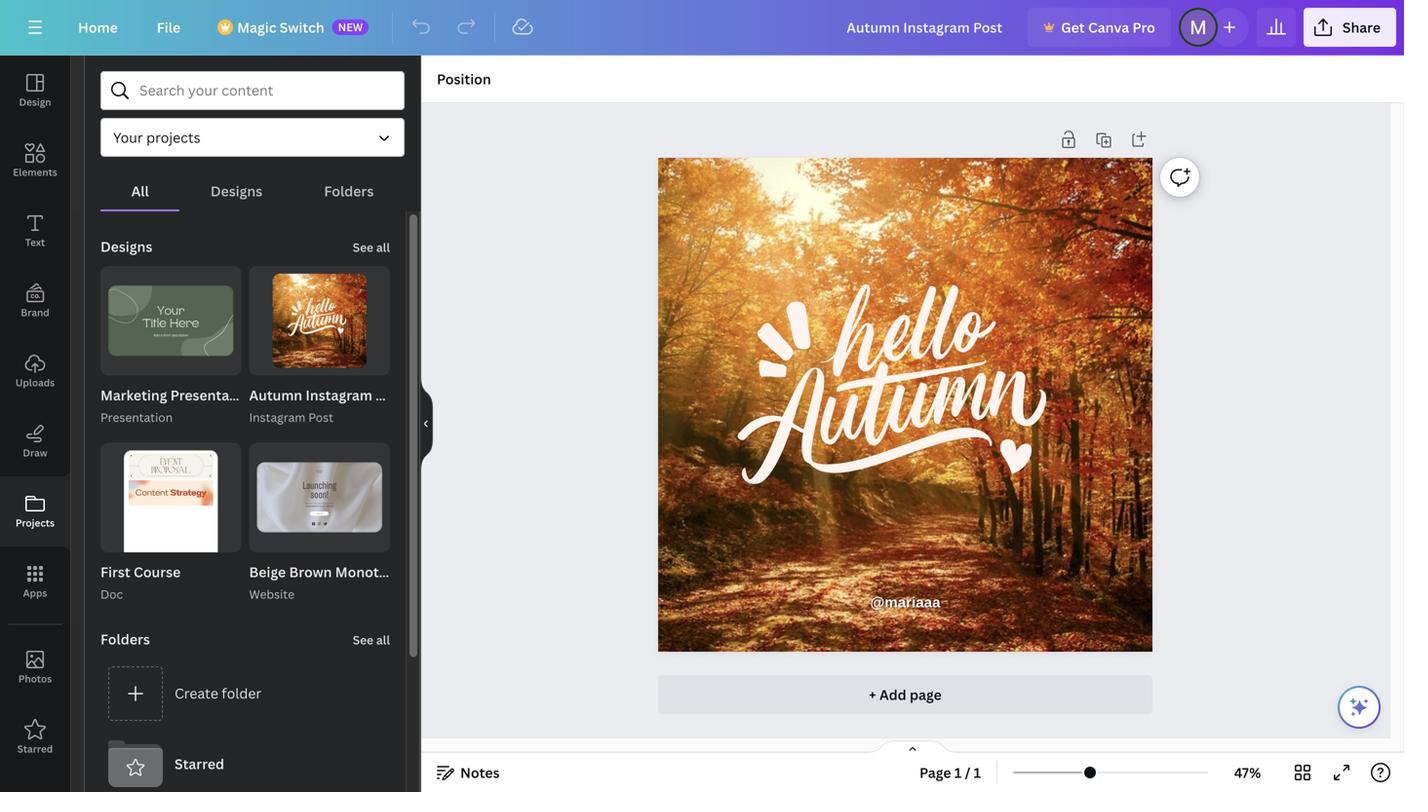 Task type: vqa. For each thing, say whether or not it's contained in the screenshot.
to
no



Task type: locate. For each thing, give the bounding box(es) containing it.
1 horizontal spatial 1
[[974, 764, 981, 783]]

notes
[[460, 764, 500, 783]]

1 left the /
[[955, 764, 962, 783]]

all
[[376, 239, 390, 256], [376, 632, 390, 648]]

see all for designs
[[353, 239, 390, 256]]

doc
[[100, 586, 123, 602]]

page 1 / 1
[[920, 764, 981, 783]]

1
[[955, 764, 962, 783], [974, 764, 981, 783]]

+ add page button
[[658, 676, 1153, 715]]

0 vertical spatial all
[[376, 239, 390, 256]]

0 vertical spatial folders
[[324, 182, 374, 200]]

1 horizontal spatial designs
[[211, 182, 262, 200]]

side panel tab list
[[0, 56, 70, 773]]

group for course
[[100, 443, 241, 584]]

0 horizontal spatial 1
[[955, 764, 962, 783]]

+ add page
[[869, 686, 942, 705]]

0 horizontal spatial starred
[[17, 743, 53, 756]]

draw
[[23, 447, 47, 460]]

1 1 from the left
[[955, 764, 962, 783]]

presentation down the marketing
[[100, 409, 173, 426]]

post
[[376, 386, 405, 405], [308, 409, 334, 426]]

2 see from the top
[[353, 632, 374, 648]]

marketing presentation group
[[100, 266, 256, 428]]

group inside autumn instagram post group
[[249, 266, 390, 376]]

instagram down autumn
[[249, 409, 306, 426]]

pro
[[1133, 18, 1156, 37]]

projects
[[146, 128, 201, 147]]

folders
[[324, 182, 374, 200], [100, 630, 150, 649]]

first
[[100, 563, 130, 581]]

presentation
[[170, 386, 256, 405], [100, 409, 173, 426]]

group
[[100, 266, 241, 376], [249, 266, 390, 376], [100, 443, 241, 584], [249, 443, 390, 553]]

+
[[869, 686, 876, 705]]

all for designs
[[376, 239, 390, 256]]

beige brown monotone sales & marketing resume website group
[[249, 443, 390, 604]]

instagram
[[306, 386, 372, 405], [249, 409, 306, 426]]

1 see all from the top
[[353, 239, 390, 256]]

see
[[353, 239, 374, 256], [353, 632, 374, 648]]

course
[[134, 563, 181, 581]]

1 horizontal spatial folders
[[324, 182, 374, 200]]

apps
[[23, 587, 47, 600]]

1 vertical spatial instagram
[[249, 409, 306, 426]]

starred button down photos
[[0, 703, 70, 773]]

designs down select ownership filter button
[[211, 182, 262, 200]]

1 vertical spatial see all
[[353, 632, 390, 648]]

group for presentation
[[100, 266, 241, 376]]

Design title text field
[[831, 8, 1020, 47]]

starred for the leftmost starred button
[[17, 743, 53, 756]]

2 see all from the top
[[353, 632, 390, 648]]

projects button
[[0, 477, 70, 547]]

see all
[[353, 239, 390, 256], [353, 632, 390, 648]]

position button
[[429, 63, 499, 95]]

brand button
[[0, 266, 70, 336]]

brand
[[21, 306, 49, 319]]

1 vertical spatial designs
[[100, 237, 152, 256]]

main menu bar
[[0, 0, 1404, 56]]

canva
[[1088, 18, 1130, 37]]

starred down photos
[[17, 743, 53, 756]]

create folder button
[[100, 659, 390, 729]]

draw button
[[0, 407, 70, 477]]

0 horizontal spatial post
[[308, 409, 334, 426]]

0 vertical spatial see all
[[353, 239, 390, 256]]

1 see all button from the top
[[351, 227, 392, 266]]

0 horizontal spatial designs
[[100, 237, 152, 256]]

Search your content search field
[[139, 72, 392, 109]]

first course group
[[100, 443, 241, 604]]

1 horizontal spatial starred
[[175, 755, 224, 774]]

1 vertical spatial all
[[376, 632, 390, 648]]

create folder
[[175, 685, 262, 703]]

see all for folders
[[353, 632, 390, 648]]

add
[[880, 686, 907, 705]]

all button
[[100, 173, 180, 210]]

0 vertical spatial post
[[376, 386, 405, 405]]

1 right the /
[[974, 764, 981, 783]]

designs
[[211, 182, 262, 200], [100, 237, 152, 256]]

1 vertical spatial post
[[308, 409, 334, 426]]

1 horizontal spatial post
[[376, 386, 405, 405]]

starred down create
[[175, 755, 224, 774]]

2 see all button from the top
[[351, 620, 392, 659]]

elements
[[13, 166, 57, 179]]

create
[[175, 685, 218, 703]]

2 all from the top
[[376, 632, 390, 648]]

Select ownership filter button
[[100, 118, 405, 157]]

presentation right the marketing
[[170, 386, 256, 405]]

autumn
[[249, 386, 302, 405]]

1 vertical spatial see all button
[[351, 620, 392, 659]]

page
[[910, 686, 942, 705]]

all for folders
[[376, 632, 390, 648]]

home
[[78, 18, 118, 37]]

starred
[[17, 743, 53, 756], [175, 755, 224, 774]]

designs down all
[[100, 237, 152, 256]]

starred inside side panel tab list
[[17, 743, 53, 756]]

folders button
[[293, 173, 405, 210]]

0 vertical spatial see
[[353, 239, 374, 256]]

starred button
[[0, 703, 70, 773], [100, 729, 390, 793]]

@mariaaa
[[870, 595, 941, 611]]

1 see from the top
[[353, 239, 374, 256]]

instagram right autumn
[[306, 386, 372, 405]]

starred button down folder
[[100, 729, 390, 793]]

0 vertical spatial instagram
[[306, 386, 372, 405]]

0 vertical spatial designs
[[211, 182, 262, 200]]

first course doc
[[100, 563, 181, 602]]

0 vertical spatial see all button
[[351, 227, 392, 266]]

1 vertical spatial see
[[353, 632, 374, 648]]

group inside marketing presentation group
[[100, 266, 241, 376]]

1 vertical spatial folders
[[100, 630, 150, 649]]

see all button
[[351, 227, 392, 266], [351, 620, 392, 659]]

1 horizontal spatial starred button
[[100, 729, 390, 793]]

uploads button
[[0, 336, 70, 407]]

1 all from the top
[[376, 239, 390, 256]]



Task type: describe. For each thing, give the bounding box(es) containing it.
0 horizontal spatial starred button
[[0, 703, 70, 773]]

47%
[[1234, 764, 1261, 783]]

all
[[131, 182, 149, 200]]

/
[[965, 764, 971, 783]]

get
[[1061, 18, 1085, 37]]

2 1 from the left
[[974, 764, 981, 783]]

apps button
[[0, 547, 70, 617]]

folder
[[222, 685, 262, 703]]

switch
[[280, 18, 324, 37]]

notes button
[[429, 758, 508, 789]]

canva assistant image
[[1348, 696, 1371, 720]]

elements button
[[0, 126, 70, 196]]

marketing presentation presentation
[[100, 386, 256, 426]]

get canva pro
[[1061, 18, 1156, 37]]

designs inside button
[[211, 182, 262, 200]]

get canva pro button
[[1028, 8, 1171, 47]]

see all button for designs
[[351, 227, 392, 266]]

text
[[25, 236, 45, 249]]

magic
[[237, 18, 276, 37]]

share button
[[1304, 8, 1397, 47]]

file button
[[141, 8, 196, 47]]

your
[[113, 128, 143, 147]]

uploads
[[15, 376, 55, 390]]

group for instagram
[[249, 266, 390, 376]]

share
[[1343, 18, 1381, 37]]

see for designs
[[353, 239, 374, 256]]

text button
[[0, 196, 70, 266]]

autumn instagram post group
[[249, 266, 405, 428]]

photos button
[[0, 633, 70, 703]]

47% button
[[1216, 758, 1280, 789]]

file
[[157, 18, 181, 37]]

position
[[437, 70, 491, 88]]

photos
[[18, 673, 52, 686]]

hide image
[[420, 377, 433, 471]]

show pages image
[[866, 740, 960, 756]]

page
[[920, 764, 951, 783]]

see all button for folders
[[351, 620, 392, 659]]

0 horizontal spatial folders
[[100, 630, 150, 649]]

see for folders
[[353, 632, 374, 648]]

1 vertical spatial presentation
[[100, 409, 173, 426]]

designs button
[[180, 173, 293, 210]]

0 vertical spatial presentation
[[170, 386, 256, 405]]

marketing
[[100, 386, 167, 405]]

website
[[249, 586, 295, 602]]

autumn instagram post instagram post
[[249, 386, 405, 426]]

starred for starred button to the right
[[175, 755, 224, 774]]

projects
[[16, 517, 55, 530]]

design
[[19, 96, 51, 109]]

your projects
[[113, 128, 201, 147]]

folders inside folders button
[[324, 182, 374, 200]]

magic switch
[[237, 18, 324, 37]]

new
[[338, 20, 363, 34]]

home link
[[62, 8, 133, 47]]

design button
[[0, 56, 70, 126]]



